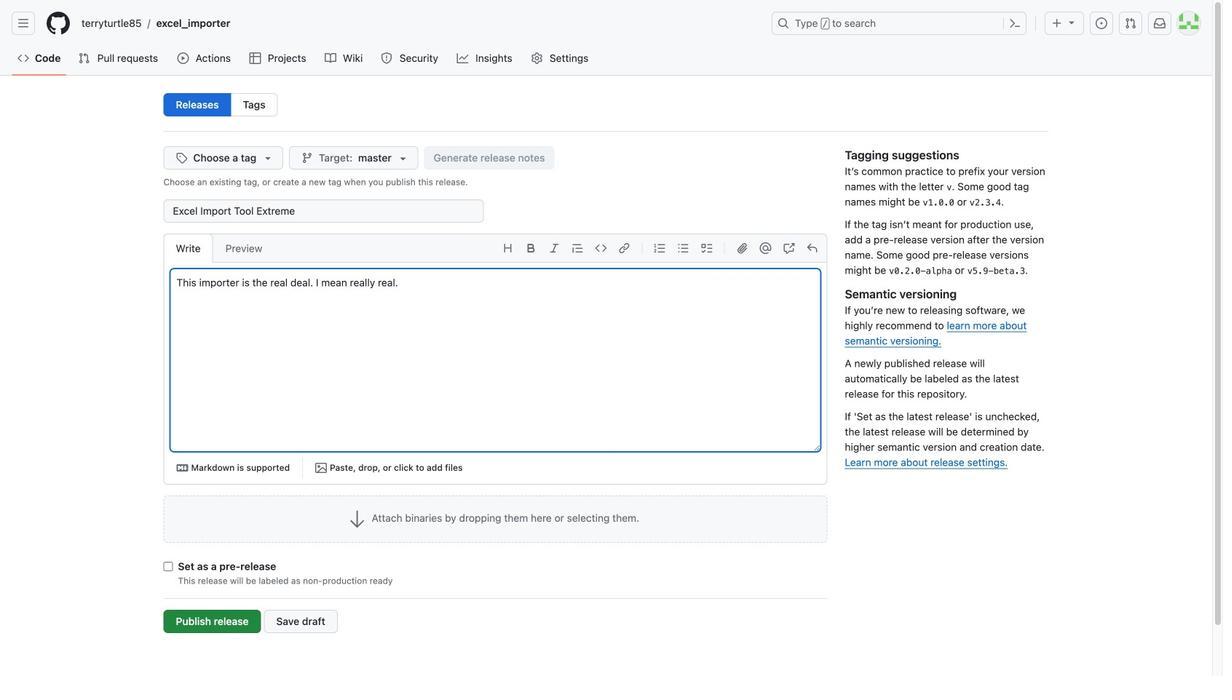 Task type: vqa. For each thing, say whether or not it's contained in the screenshot.
middle code
no



Task type: describe. For each thing, give the bounding box(es) containing it.
image image
[[315, 463, 327, 474]]

0 vertical spatial triangle down image
[[1066, 16, 1078, 28]]

play image
[[177, 52, 189, 64]]

graph image
[[457, 52, 469, 64]]

git pull request image
[[78, 52, 90, 64]]

command palette image
[[1010, 17, 1021, 29]]

tag image
[[176, 152, 188, 164]]

plus image
[[1052, 17, 1063, 29]]

add a comment tab list
[[164, 234, 275, 263]]

homepage image
[[47, 12, 70, 35]]

code image
[[17, 52, 29, 64]]



Task type: locate. For each thing, give the bounding box(es) containing it.
1 vertical spatial triangle down image
[[262, 152, 274, 164]]

markdown image
[[177, 463, 188, 474]]

Enter release title text field
[[164, 200, 484, 223]]

git pull request image
[[1125, 17, 1137, 29]]

gear image
[[531, 52, 543, 64]]

None checkbox
[[164, 562, 173, 572]]

triangle down image
[[1066, 16, 1078, 28], [262, 152, 274, 164]]

triangle down image left git branch image
[[262, 152, 274, 164]]

footer
[[0, 634, 1213, 677]]

list
[[76, 12, 763, 35]]

  text field
[[171, 270, 821, 452]]

0 horizontal spatial triangle down image
[[262, 152, 274, 164]]

shield image
[[381, 52, 393, 64]]

status
[[164, 176, 828, 189]]

table image
[[249, 52, 261, 64]]

tab panel
[[164, 269, 827, 484]]

notifications image
[[1155, 17, 1166, 29]]

book image
[[325, 52, 337, 64]]

git branch image
[[302, 152, 313, 164]]

1 horizontal spatial triangle down image
[[1066, 16, 1078, 28]]

triangle down image right plus image
[[1066, 16, 1078, 28]]

issue opened image
[[1096, 17, 1108, 29]]



